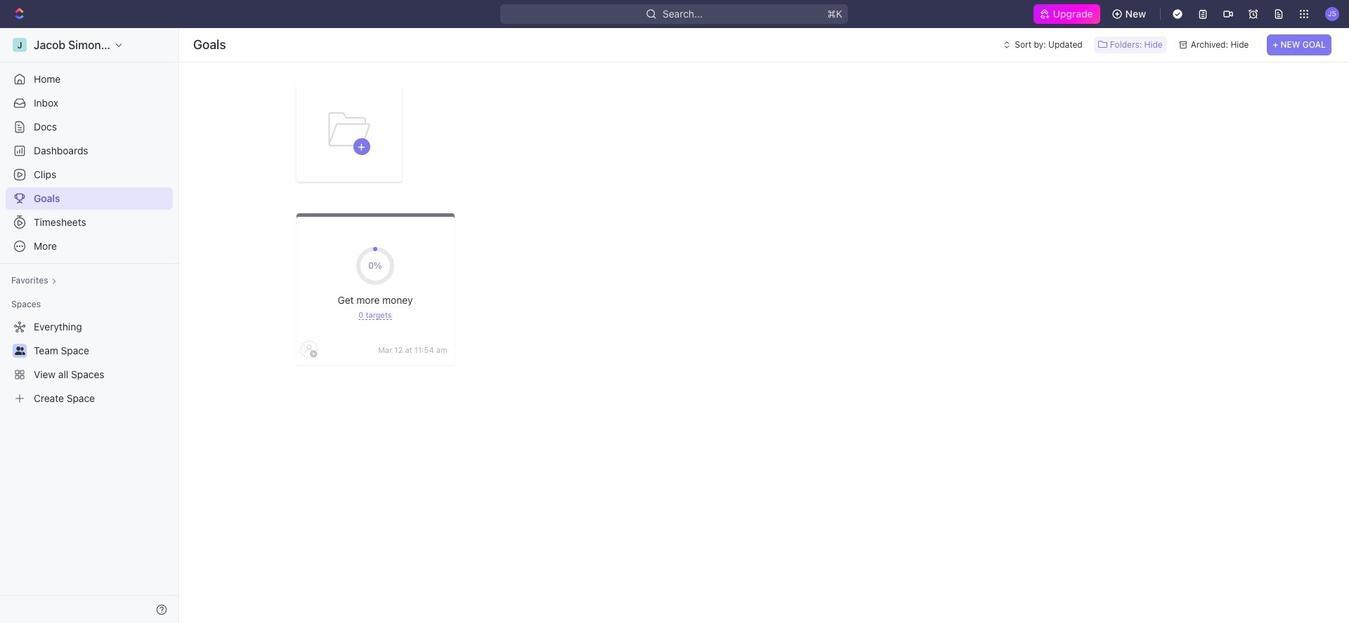 Task type: locate. For each thing, give the bounding box(es) containing it.
jacob simon's workspace, , element
[[13, 38, 27, 52]]

tree
[[6, 316, 173, 410]]

sidebar navigation
[[0, 28, 182, 624]]



Task type: vqa. For each thing, say whether or not it's contained in the screenshot.
left h
no



Task type: describe. For each thing, give the bounding box(es) containing it.
user group image
[[14, 347, 25, 356]]

tree inside sidebar navigation
[[6, 316, 173, 410]]



